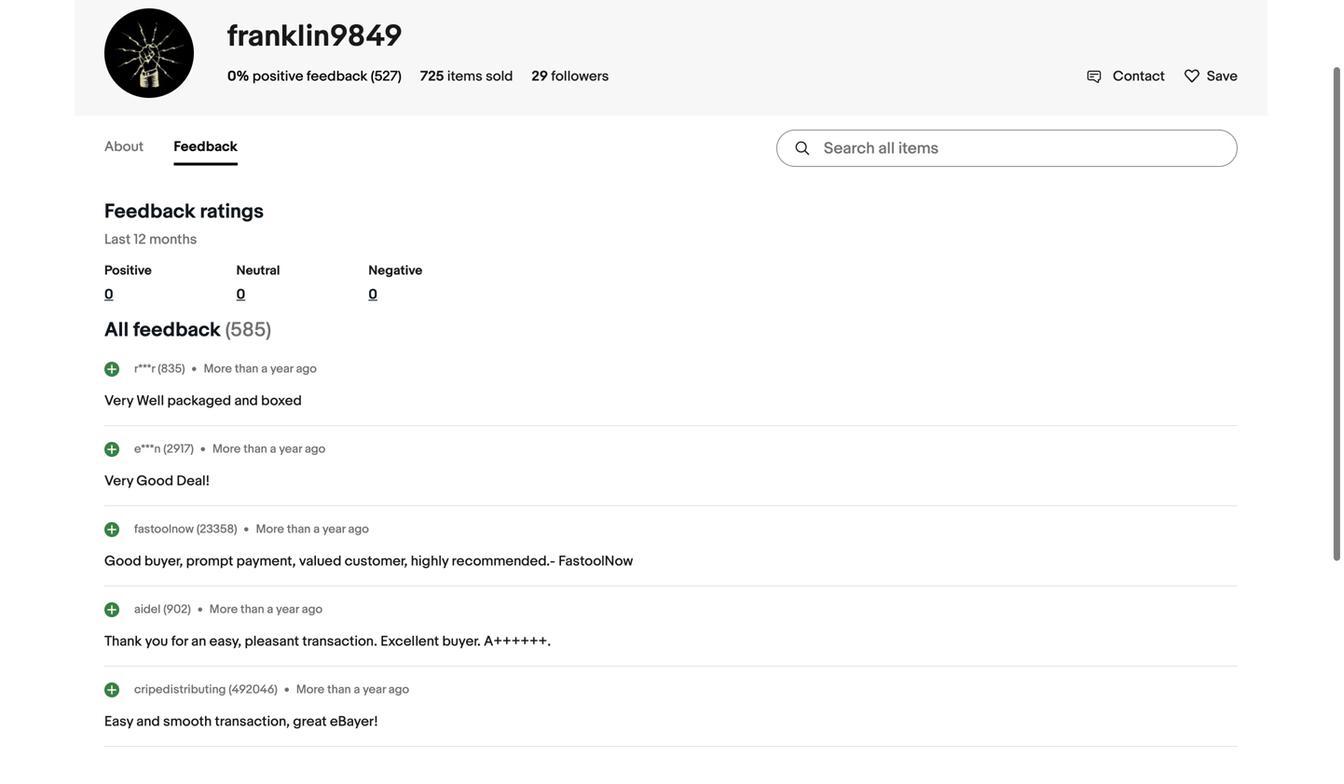 Task type: locate. For each thing, give the bounding box(es) containing it.
0 horizontal spatial and
[[136, 713, 160, 730]]

feedback up ratings
[[174, 138, 238, 155]]

0 down negative on the top left
[[369, 286, 378, 303]]

a
[[261, 362, 268, 376], [270, 442, 276, 456], [314, 522, 320, 536], [267, 602, 273, 617], [354, 682, 360, 697]]

buyer.
[[442, 633, 481, 650]]

0 vertical spatial and
[[234, 393, 258, 409]]

1 horizontal spatial 0
[[237, 286, 245, 303]]

more for for
[[210, 602, 238, 617]]

a for easy,
[[267, 602, 273, 617]]

1 vertical spatial feedback
[[104, 200, 196, 224]]

very
[[104, 393, 133, 409], [104, 473, 133, 490]]

0
[[104, 286, 113, 303], [237, 286, 245, 303], [369, 286, 378, 303]]

excellent
[[381, 633, 439, 650]]

and left "boxed"
[[234, 393, 258, 409]]

prompt
[[186, 553, 233, 570]]

0 link down negative on the top left
[[369, 286, 454, 310]]

pleasant
[[245, 633, 299, 650]]

2 0 from the left
[[237, 286, 245, 303]]

2 0 link from the left
[[237, 286, 322, 310]]

0 down positive
[[104, 286, 113, 303]]

more for deal!
[[213, 442, 241, 456]]

than down "boxed"
[[244, 442, 267, 456]]

29
[[532, 68, 548, 85]]

more than a year ago
[[204, 362, 317, 376], [213, 442, 326, 456], [256, 522, 369, 536], [210, 602, 323, 617], [296, 682, 409, 697]]

more up great at the bottom left
[[296, 682, 325, 697]]

year up valued
[[323, 522, 346, 536]]

year for boxed
[[270, 362, 293, 376]]

franklin9849 link
[[228, 19, 403, 55]]

tab list
[[104, 131, 267, 166]]

0 link for negative 0
[[369, 286, 454, 310]]

positive
[[253, 68, 304, 85]]

725 items sold
[[420, 68, 513, 85]]

more up the easy,
[[210, 602, 238, 617]]

1 vertical spatial and
[[136, 713, 160, 730]]

buyer,
[[145, 553, 183, 570]]

1 0 link from the left
[[104, 286, 190, 310]]

3 0 link from the left
[[369, 286, 454, 310]]

more than a year ago up "boxed"
[[204, 362, 317, 376]]

3 0 from the left
[[369, 286, 378, 303]]

feedback up 12
[[104, 200, 196, 224]]

positive 0
[[104, 263, 152, 303]]

year for valued
[[323, 522, 346, 536]]

customer,
[[345, 553, 408, 570]]

feedback for feedback
[[174, 138, 238, 155]]

2 horizontal spatial 0
[[369, 286, 378, 303]]

franklin9849
[[228, 19, 403, 55]]

0%
[[228, 68, 249, 85]]

1 very from the top
[[104, 393, 133, 409]]

0 link down positive
[[104, 286, 190, 310]]

aidel
[[134, 602, 161, 617]]

1 vertical spatial very
[[104, 473, 133, 490]]

1 vertical spatial feedback
[[133, 318, 221, 342]]

a up 'pleasant'
[[267, 602, 273, 617]]

feedback
[[307, 68, 368, 85], [133, 318, 221, 342]]

e***n (2917)
[[134, 442, 194, 456]]

0 vertical spatial feedback
[[307, 68, 368, 85]]

a down "boxed"
[[270, 442, 276, 456]]

than for prompt
[[287, 522, 311, 536]]

than down (585)
[[235, 362, 259, 376]]

1 horizontal spatial 0 link
[[237, 286, 322, 310]]

0 horizontal spatial 0
[[104, 286, 113, 303]]

more
[[204, 362, 232, 376], [213, 442, 241, 456], [256, 522, 284, 536], [210, 602, 238, 617], [296, 682, 325, 697]]

0 down "neutral"
[[237, 286, 245, 303]]

very good deal!
[[104, 473, 210, 490]]

all
[[104, 318, 129, 342]]

feedback for feedback ratings last 12 months
[[104, 200, 196, 224]]

0 link for positive 0
[[104, 286, 190, 310]]

year
[[270, 362, 293, 376], [279, 442, 302, 456], [323, 522, 346, 536], [276, 602, 299, 617], [363, 682, 386, 697]]

r***r
[[134, 362, 155, 376]]

a up ebayer!
[[354, 682, 360, 697]]

12
[[134, 231, 146, 248]]

2 very from the top
[[104, 473, 133, 490]]

cripedistributing (492046)
[[134, 682, 278, 697]]

725
[[420, 68, 444, 85]]

easy and smooth transaction, great ebayer!
[[104, 713, 378, 730]]

than
[[235, 362, 259, 376], [244, 442, 267, 456], [287, 522, 311, 536], [241, 602, 264, 617], [327, 682, 351, 697]]

0 link
[[104, 286, 190, 310], [237, 286, 322, 310], [369, 286, 454, 310]]

tab list containing about
[[104, 131, 267, 166]]

year down "boxed"
[[279, 442, 302, 456]]

cripedistributing
[[134, 682, 226, 697]]

more for smooth
[[296, 682, 325, 697]]

more up payment,
[[256, 522, 284, 536]]

year up ebayer!
[[363, 682, 386, 697]]

about
[[104, 138, 144, 155]]

0 inside neutral 0
[[237, 286, 245, 303]]

more for packaged
[[204, 362, 232, 376]]

recommended.-
[[452, 553, 556, 570]]

0 horizontal spatial 0 link
[[104, 286, 190, 310]]

thank
[[104, 633, 142, 650]]

an
[[191, 633, 206, 650]]

months
[[149, 231, 197, 248]]

year up "boxed"
[[270, 362, 293, 376]]

sold
[[486, 68, 513, 85]]

feedback down franklin9849
[[307, 68, 368, 85]]

feedback up (835) at the top left of the page
[[133, 318, 221, 342]]

items
[[447, 68, 483, 85]]

smooth
[[163, 713, 212, 730]]

ago
[[296, 362, 317, 376], [305, 442, 326, 456], [348, 522, 369, 536], [302, 602, 323, 617], [389, 682, 409, 697]]

good down e***n
[[136, 473, 173, 490]]

feedback
[[174, 138, 238, 155], [104, 200, 196, 224]]

than up 'pleasant'
[[241, 602, 264, 617]]

0 inside "positive 0"
[[104, 286, 113, 303]]

well
[[136, 393, 164, 409]]

very for very well packaged and boxed
[[104, 393, 133, 409]]

highly
[[411, 553, 449, 570]]

0 vertical spatial feedback
[[174, 138, 238, 155]]

ago for great
[[389, 682, 409, 697]]

1 0 from the left
[[104, 286, 113, 303]]

0 for neutral 0
[[237, 286, 245, 303]]

a up valued
[[314, 522, 320, 536]]

more than a year ago up 'pleasant'
[[210, 602, 323, 617]]

Search all items field
[[777, 130, 1238, 167]]

0 inside negative 0
[[369, 286, 378, 303]]

more than a year ago down "boxed"
[[213, 442, 326, 456]]

and right easy
[[136, 713, 160, 730]]

(527)
[[371, 68, 402, 85]]

r***r (835)
[[134, 362, 185, 376]]

negative 0
[[369, 263, 423, 303]]

fastoolnow
[[134, 522, 194, 536]]

and
[[234, 393, 258, 409], [136, 713, 160, 730]]

than for packaged
[[235, 362, 259, 376]]

easy,
[[209, 633, 242, 650]]

0 vertical spatial very
[[104, 393, 133, 409]]

a++++++.
[[484, 633, 551, 650]]

easy
[[104, 713, 133, 730]]

more than a year ago for smooth
[[296, 682, 409, 697]]

1 horizontal spatial feedback
[[307, 68, 368, 85]]

than up valued
[[287, 522, 311, 536]]

more than a year ago up valued
[[256, 522, 369, 536]]

year up 'pleasant'
[[276, 602, 299, 617]]

ratings
[[200, 200, 264, 224]]

good
[[136, 473, 173, 490], [104, 553, 141, 570]]

more up very well packaged and boxed
[[204, 362, 232, 376]]

2 horizontal spatial 0 link
[[369, 286, 454, 310]]

more right (2917)
[[213, 442, 241, 456]]

good left 'buyer,'
[[104, 553, 141, 570]]

fastoolnow
[[559, 553, 633, 570]]

than up ebayer!
[[327, 682, 351, 697]]

1 horizontal spatial and
[[234, 393, 258, 409]]

more than a year ago up ebayer!
[[296, 682, 409, 697]]

0 link down "neutral"
[[237, 286, 322, 310]]

good buyer, prompt payment, valued customer, highly recommended.- fastoolnow
[[104, 553, 633, 570]]

feedback inside tab list
[[174, 138, 238, 155]]

year for easy,
[[276, 602, 299, 617]]

contact link
[[1087, 68, 1166, 85]]

more than a year ago for for
[[210, 602, 323, 617]]

aidel (902)
[[134, 602, 191, 617]]

feedback inside the feedback ratings last 12 months
[[104, 200, 196, 224]]

a up "boxed"
[[261, 362, 268, 376]]



Task type: vqa. For each thing, say whether or not it's contained in the screenshot.
the top "MILWAUKEE-"
no



Task type: describe. For each thing, give the bounding box(es) containing it.
valued
[[299, 553, 342, 570]]

ago for valued
[[348, 522, 369, 536]]

0 for positive 0
[[104, 286, 113, 303]]

0 link for neutral 0
[[237, 286, 322, 310]]

positive
[[104, 263, 152, 279]]

fastoolnow (23358)
[[134, 522, 237, 536]]

for
[[171, 633, 188, 650]]

franklin9849 image
[[104, 8, 194, 98]]

last
[[104, 231, 131, 248]]

(585)
[[225, 318, 271, 342]]

all feedback (585)
[[104, 318, 271, 342]]

negative
[[369, 263, 423, 279]]

(23358)
[[197, 522, 237, 536]]

more than a year ago for deal!
[[213, 442, 326, 456]]

save
[[1207, 68, 1238, 85]]

a for boxed
[[261, 362, 268, 376]]

transaction,
[[215, 713, 290, 730]]

great
[[293, 713, 327, 730]]

(492046)
[[229, 682, 278, 697]]

than for deal!
[[244, 442, 267, 456]]

thank you for an easy, pleasant transaction. excellent buyer. a++++++.
[[104, 633, 551, 650]]

0 vertical spatial good
[[136, 473, 173, 490]]

payment,
[[237, 553, 296, 570]]

deal!
[[177, 473, 210, 490]]

year for great
[[363, 682, 386, 697]]

contact
[[1113, 68, 1166, 85]]

followers
[[551, 68, 609, 85]]

a for valued
[[314, 522, 320, 536]]

very well packaged and boxed
[[104, 393, 302, 409]]

1 vertical spatial good
[[104, 553, 141, 570]]

neutral
[[237, 263, 280, 279]]

e***n
[[134, 442, 161, 456]]

(2917)
[[163, 442, 194, 456]]

0 for negative 0
[[369, 286, 378, 303]]

packaged
[[167, 393, 231, 409]]

very for very good deal!
[[104, 473, 133, 490]]

ago for easy,
[[302, 602, 323, 617]]

(902)
[[163, 602, 191, 617]]

0% positive feedback (527)
[[228, 68, 402, 85]]

0 horizontal spatial feedback
[[133, 318, 221, 342]]

you
[[145, 633, 168, 650]]

feedback ratings last 12 months
[[104, 200, 264, 248]]

transaction.
[[302, 633, 378, 650]]

more than a year ago for packaged
[[204, 362, 317, 376]]

more for prompt
[[256, 522, 284, 536]]

more than a year ago for prompt
[[256, 522, 369, 536]]

a for great
[[354, 682, 360, 697]]

ebayer!
[[330, 713, 378, 730]]

save button
[[1184, 67, 1238, 85]]

ago for boxed
[[296, 362, 317, 376]]

(835)
[[158, 362, 185, 376]]

boxed
[[261, 393, 302, 409]]

than for for
[[241, 602, 264, 617]]

29 followers
[[532, 68, 609, 85]]

neutral 0
[[237, 263, 280, 303]]

than for smooth
[[327, 682, 351, 697]]



